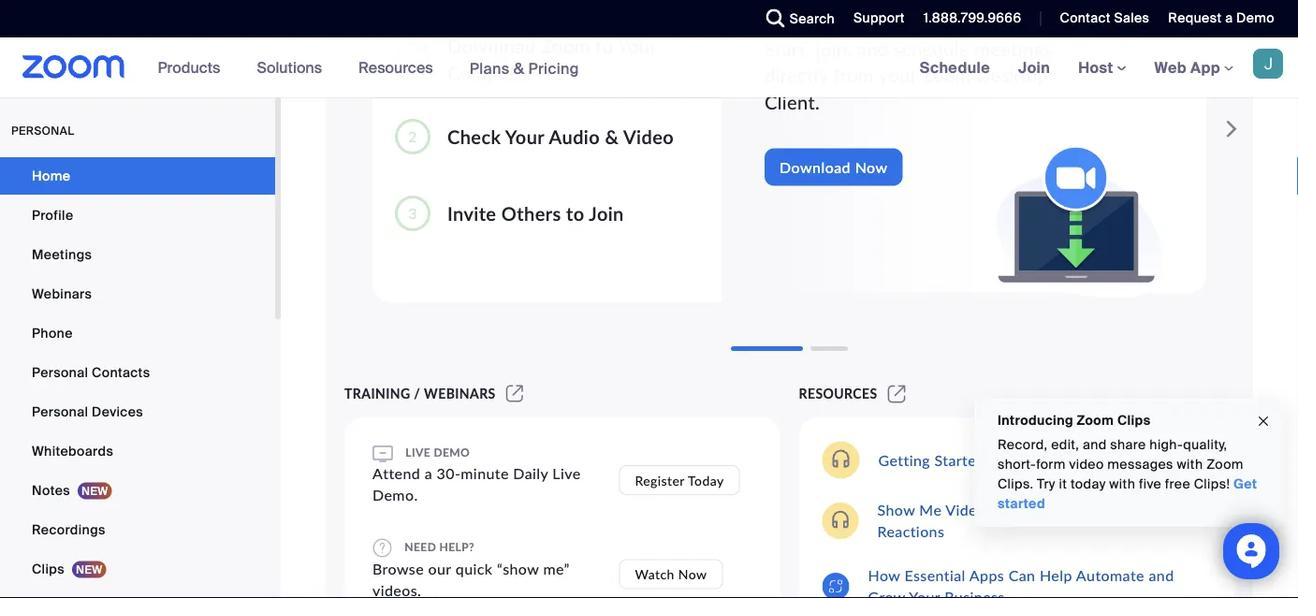 Task type: locate. For each thing, give the bounding box(es) containing it.
2 horizontal spatial your
[[909, 588, 941, 598]]

live demo
[[403, 446, 470, 459]]

a for attend
[[425, 464, 432, 482]]

solutions
[[257, 58, 322, 77]]

download down the client.
[[780, 158, 851, 176]]

recordings link
[[0, 511, 275, 549]]

how
[[868, 566, 900, 585]]

0 vertical spatial a
[[1225, 9, 1233, 27]]

2 horizontal spatial &
[[1118, 501, 1129, 519]]

a left 30-
[[425, 464, 432, 482]]

1 vertical spatial and
[[1083, 436, 1107, 454]]

plans
[[470, 58, 510, 78]]

to for join
[[566, 202, 585, 225]]

live
[[406, 446, 431, 459]]

your
[[618, 35, 657, 58], [505, 125, 544, 148], [909, 588, 941, 598]]

clips link
[[0, 550, 275, 588]]

zoom logo image
[[22, 55, 125, 79]]

1 horizontal spatial join
[[1019, 58, 1050, 77]]

2 horizontal spatial with
[[1177, 456, 1203, 473]]

1 horizontal spatial download
[[780, 158, 851, 176]]

1 vertical spatial now
[[678, 566, 707, 582]]

to inside download zoom to your computer
[[595, 35, 614, 58]]

support link up your
[[854, 9, 905, 27]]

0 horizontal spatial download
[[447, 35, 536, 58]]

profile link
[[0, 197, 275, 234]]

2 horizontal spatial and
[[1149, 566, 1174, 585]]

30-
[[437, 464, 461, 482]]

1 horizontal spatial your
[[618, 35, 657, 58]]

1 horizontal spatial a
[[1225, 9, 1233, 27]]

0 horizontal spatial your
[[505, 125, 544, 148]]

banner
[[0, 37, 1298, 99]]

0 horizontal spatial a
[[425, 464, 432, 482]]

1 horizontal spatial clips
[[1118, 411, 1151, 429]]

1 horizontal spatial and
[[1083, 436, 1107, 454]]

1 vertical spatial to
[[566, 202, 585, 225]]

0 horizontal spatial &
[[514, 58, 525, 78]]

0 vertical spatial clips
[[1118, 411, 1151, 429]]

download inside button
[[780, 158, 851, 176]]

zoom up 'clips!'
[[1207, 456, 1244, 473]]

zoom inside download zoom to your computer
[[541, 35, 590, 58]]

download inside download zoom to your computer
[[447, 35, 536, 58]]

clips inside personal menu menu
[[32, 560, 65, 578]]

video right audio
[[623, 125, 674, 148]]

meetings navigation
[[906, 37, 1298, 99]]

videos.
[[373, 581, 421, 598]]

contact sales
[[1060, 9, 1150, 27]]

browse
[[373, 559, 424, 578]]

attend a 30-minute daily live demo.
[[373, 464, 581, 504]]

me"
[[543, 559, 570, 578]]

0 vertical spatial to
[[595, 35, 614, 58]]

chat
[[1081, 501, 1114, 519]]

a inside attend a 30-minute daily live demo.
[[425, 464, 432, 482]]

0 vertical spatial join
[[1019, 58, 1050, 77]]

2 vertical spatial your
[[909, 588, 941, 598]]

& right plans
[[514, 58, 525, 78]]

introducing zoom clips
[[998, 411, 1151, 429]]

with up free
[[1177, 456, 1203, 473]]

plans & pricing
[[470, 58, 579, 78]]

join left host
[[1019, 58, 1050, 77]]

"show
[[497, 559, 539, 578]]

close image
[[1256, 411, 1271, 432]]

high-
[[1150, 436, 1183, 454]]

1 vertical spatial a
[[425, 464, 432, 482]]

1.888.799.9666 button
[[910, 0, 1026, 37], [924, 9, 1022, 27]]

and right automate
[[1149, 566, 1174, 585]]

1 vertical spatial &
[[605, 125, 619, 148]]

demo
[[434, 446, 470, 459]]

0 vertical spatial your
[[618, 35, 657, 58]]

and inside the record, edit, and share high-quality, short-form video messages with zoom clips. try it today with five free clips!
[[1083, 436, 1107, 454]]

clips up share
[[1118, 411, 1151, 429]]

0 horizontal spatial and
[[857, 37, 889, 60]]

1 vertical spatial download
[[780, 158, 851, 176]]

video left -
[[946, 501, 986, 519]]

1 vertical spatial clips
[[32, 560, 65, 578]]

reactions
[[878, 522, 945, 541]]

others
[[502, 202, 561, 225]]

1 horizontal spatial video
[[946, 501, 986, 519]]

window new image right resources
[[885, 386, 909, 402]]

business
[[945, 588, 1005, 598]]

zoom inside the record, edit, and share high-quality, short-form video messages with zoom clips. try it today with five free clips!
[[1207, 456, 1244, 473]]

0 vertical spatial video
[[623, 125, 674, 148]]

web
[[1155, 58, 1187, 77]]

1
[[408, 50, 417, 68]]

1 window new image from the left
[[503, 386, 526, 402]]

now down from at the top
[[855, 158, 888, 176]]

five
[[1139, 476, 1162, 493]]

3
[[408, 204, 417, 222]]

1 personal from the top
[[32, 364, 88, 381]]

watch now
[[635, 566, 707, 582]]

0 vertical spatial personal
[[32, 364, 88, 381]]

download for download zoom to your computer
[[447, 35, 536, 58]]

phone link
[[0, 315, 275, 352]]

introducing
[[998, 411, 1074, 429]]

2
[[408, 127, 417, 145]]

2 personal from the top
[[32, 403, 88, 420]]

window new image right webinars
[[503, 386, 526, 402]]

to
[[595, 35, 614, 58], [566, 202, 585, 225]]

schedule link
[[906, 37, 1004, 97]]

and inside start, join, and schedule meetings directly from your zoom desktop client.
[[857, 37, 889, 60]]

whiteboards link
[[0, 432, 275, 470]]

contact sales link
[[1046, 0, 1155, 37], [1060, 9, 1150, 27]]

personal
[[32, 364, 88, 381], [32, 403, 88, 420]]

demo.
[[373, 485, 418, 504]]

1.888.799.9666 button up schedule in the right of the page
[[910, 0, 1026, 37]]

with up the clips.
[[989, 451, 1020, 469]]

& right the chat
[[1118, 501, 1129, 519]]

personal contacts
[[32, 364, 150, 381]]

1 vertical spatial your
[[505, 125, 544, 148]]

zoom up pricing at the left of page
[[541, 35, 590, 58]]

1 vertical spatial personal
[[32, 403, 88, 420]]

resources button
[[359, 37, 441, 97]]

your inside download zoom to your computer
[[618, 35, 657, 58]]

with
[[989, 451, 1020, 469], [1177, 456, 1203, 473], [1110, 476, 1136, 493]]

next image
[[1223, 110, 1249, 148]]

download up plans
[[447, 35, 536, 58]]

personal for personal contacts
[[32, 364, 88, 381]]

support link
[[840, 0, 910, 37], [854, 9, 905, 27]]

0 vertical spatial &
[[514, 58, 525, 78]]

1 horizontal spatial now
[[855, 158, 888, 176]]

clips
[[1118, 411, 1151, 429], [32, 560, 65, 578]]

zoom inside start, join, and schedule meetings directly from your zoom desktop client.
[[923, 64, 972, 87]]

join right others
[[589, 202, 624, 225]]

a left demo
[[1225, 9, 1233, 27]]

0 vertical spatial download
[[447, 35, 536, 58]]

1 vertical spatial video
[[946, 501, 986, 519]]

0 horizontal spatial clips
[[32, 560, 65, 578]]

webinars
[[32, 285, 92, 302]]

how essential apps can help automate and grow your business
[[868, 566, 1174, 598]]

and for share
[[1083, 436, 1107, 454]]

resources
[[799, 386, 878, 402]]

0 vertical spatial now
[[855, 158, 888, 176]]

and inside how essential apps can help automate and grow your business
[[1149, 566, 1174, 585]]

directly
[[765, 64, 828, 87]]

quality,
[[1183, 436, 1228, 454]]

schedule
[[920, 58, 990, 77]]

get started
[[998, 476, 1257, 513]]

0 horizontal spatial now
[[678, 566, 707, 582]]

watch
[[635, 566, 675, 582]]

join
[[1019, 58, 1050, 77], [589, 202, 624, 225]]

0 horizontal spatial to
[[566, 202, 585, 225]]

need
[[405, 540, 436, 553]]

download now button
[[765, 149, 903, 186]]

now right watch
[[678, 566, 707, 582]]

window new image
[[503, 386, 526, 402], [885, 386, 909, 402]]

phone
[[32, 324, 73, 342]]

free
[[1165, 476, 1191, 493]]

download
[[447, 35, 536, 58], [780, 158, 851, 176]]

2 vertical spatial &
[[1118, 501, 1129, 519]]

personal up whiteboards
[[32, 403, 88, 420]]

help
[[1040, 566, 1073, 585]]

getting started with zoom
[[879, 451, 1063, 469]]

and down support
[[857, 37, 889, 60]]

and up video
[[1083, 436, 1107, 454]]

personal down the phone on the left bottom of page
[[32, 364, 88, 381]]

video
[[623, 125, 674, 148], [946, 501, 986, 519]]

0 horizontal spatial join
[[589, 202, 624, 225]]

getting started with zoom link
[[879, 451, 1063, 469]]

2 vertical spatial and
[[1149, 566, 1174, 585]]

minute
[[461, 464, 509, 482]]

1 horizontal spatial to
[[595, 35, 614, 58]]

2 window new image from the left
[[885, 386, 909, 402]]

today
[[1071, 476, 1106, 493]]

clips down recordings
[[32, 560, 65, 578]]

& right audio
[[605, 125, 619, 148]]

check
[[447, 125, 501, 148]]

zoom
[[541, 35, 590, 58], [923, 64, 972, 87], [1077, 411, 1114, 429], [1024, 451, 1063, 469], [1207, 456, 1244, 473]]

&
[[514, 58, 525, 78], [605, 125, 619, 148], [1118, 501, 1129, 519]]

zoom down schedule
[[923, 64, 972, 87]]

personal contacts link
[[0, 354, 275, 391]]

host
[[1079, 58, 1117, 77]]

join link
[[1004, 37, 1064, 97]]

1 horizontal spatial window new image
[[885, 386, 909, 402]]

show
[[878, 501, 915, 519]]

0 vertical spatial and
[[857, 37, 889, 60]]

with down messages
[[1110, 476, 1136, 493]]

0 horizontal spatial window new image
[[503, 386, 526, 402]]

me
[[920, 501, 942, 519]]



Task type: describe. For each thing, give the bounding box(es) containing it.
invite others to join
[[447, 202, 624, 225]]

your inside how essential apps can help automate and grow your business
[[909, 588, 941, 598]]

register
[[635, 472, 685, 488]]

support
[[854, 9, 905, 27]]

video
[[1069, 456, 1104, 473]]

daily
[[513, 464, 548, 482]]

products button
[[158, 37, 229, 97]]

solutions button
[[257, 37, 331, 97]]

quick
[[456, 559, 493, 578]]

download for download now
[[780, 158, 851, 176]]

training
[[344, 386, 411, 402]]

get
[[1234, 476, 1257, 493]]

& inside show me video - in-meeting chat & reactions
[[1118, 501, 1129, 519]]

it
[[1059, 476, 1067, 493]]

watch now button
[[619, 559, 723, 589]]

product information navigation
[[144, 37, 593, 99]]

personal menu menu
[[0, 157, 275, 598]]

home
[[32, 167, 70, 184]]

download zoom to your computer
[[447, 35, 657, 85]]

register today button
[[619, 465, 740, 495]]

host button
[[1079, 58, 1127, 77]]

web app
[[1155, 58, 1221, 77]]

banner containing products
[[0, 37, 1298, 99]]

share
[[1110, 436, 1146, 454]]

computer
[[447, 62, 534, 85]]

start,
[[765, 37, 811, 60]]

download now
[[780, 158, 888, 176]]

to for your
[[595, 35, 614, 58]]

from
[[834, 64, 874, 87]]

personal devices
[[32, 403, 143, 420]]

your
[[879, 64, 917, 87]]

audio
[[549, 125, 600, 148]]

meetings
[[32, 246, 92, 263]]

start, join, and schedule meetings directly from your zoom desktop client.
[[765, 37, 1053, 113]]

1 horizontal spatial with
[[1110, 476, 1136, 493]]

support link up from at the top
[[840, 0, 910, 37]]

profile
[[32, 206, 73, 224]]

0 horizontal spatial video
[[623, 125, 674, 148]]

join inside meetings navigation
[[1019, 58, 1050, 77]]

contact
[[1060, 9, 1111, 27]]

contacts
[[92, 364, 150, 381]]

request a demo
[[1169, 9, 1275, 27]]

record, edit, and share high-quality, short-form video messages with zoom clips. try it today with five free clips!
[[998, 436, 1244, 493]]

desktop
[[977, 64, 1049, 87]]

show me video - in-meeting chat & reactions link
[[878, 501, 1129, 541]]

a for request
[[1225, 9, 1233, 27]]

training / webinars
[[344, 386, 496, 402]]

zoom up the try
[[1024, 451, 1063, 469]]

can
[[1009, 566, 1036, 585]]

in-
[[1001, 501, 1020, 519]]

search button
[[752, 0, 840, 37]]

and for schedule
[[857, 37, 889, 60]]

webinars link
[[0, 275, 275, 313]]

essential
[[905, 566, 966, 585]]

apps
[[970, 566, 1005, 585]]

now for watch now
[[678, 566, 707, 582]]

show me video - in-meeting chat & reactions
[[878, 501, 1129, 541]]

notes link
[[0, 472, 275, 509]]

window new image for training / webinars
[[503, 386, 526, 402]]

0 horizontal spatial with
[[989, 451, 1020, 469]]

sales
[[1114, 9, 1150, 27]]

personal for personal devices
[[32, 403, 88, 420]]

meetings link
[[0, 236, 275, 273]]

video inside show me video - in-meeting chat & reactions
[[946, 501, 986, 519]]

1.888.799.9666 button up meetings
[[924, 9, 1022, 27]]

1.888.799.9666
[[924, 9, 1022, 27]]

register today
[[635, 472, 724, 488]]

& inside product information navigation
[[514, 58, 525, 78]]

help?
[[440, 540, 475, 553]]

started
[[935, 451, 985, 469]]

whiteboards
[[32, 442, 113, 460]]

check your audio & video
[[447, 125, 674, 148]]

webinars
[[424, 386, 496, 402]]

/
[[414, 386, 421, 402]]

our
[[428, 559, 451, 578]]

pricing
[[528, 58, 579, 78]]

zoom up edit,
[[1077, 411, 1114, 429]]

products
[[158, 58, 220, 77]]

now for download now
[[855, 158, 888, 176]]

meetings
[[975, 37, 1053, 60]]

need help?
[[402, 540, 475, 553]]

edit,
[[1051, 436, 1080, 454]]

-
[[990, 501, 996, 519]]

clips.
[[998, 476, 1034, 493]]

request
[[1169, 9, 1222, 27]]

today
[[688, 472, 724, 488]]

web app button
[[1155, 58, 1234, 77]]

1 horizontal spatial &
[[605, 125, 619, 148]]

app
[[1191, 58, 1221, 77]]

grow
[[868, 588, 906, 598]]

started
[[998, 495, 1046, 513]]

window new image for resources
[[885, 386, 909, 402]]

record,
[[998, 436, 1048, 454]]

schedule
[[894, 37, 970, 60]]

profile picture image
[[1253, 49, 1283, 79]]

automate
[[1076, 566, 1145, 585]]

1 vertical spatial join
[[589, 202, 624, 225]]

invite
[[447, 202, 497, 225]]



Task type: vqa. For each thing, say whether or not it's contained in the screenshot.
3rd Heading from the right
no



